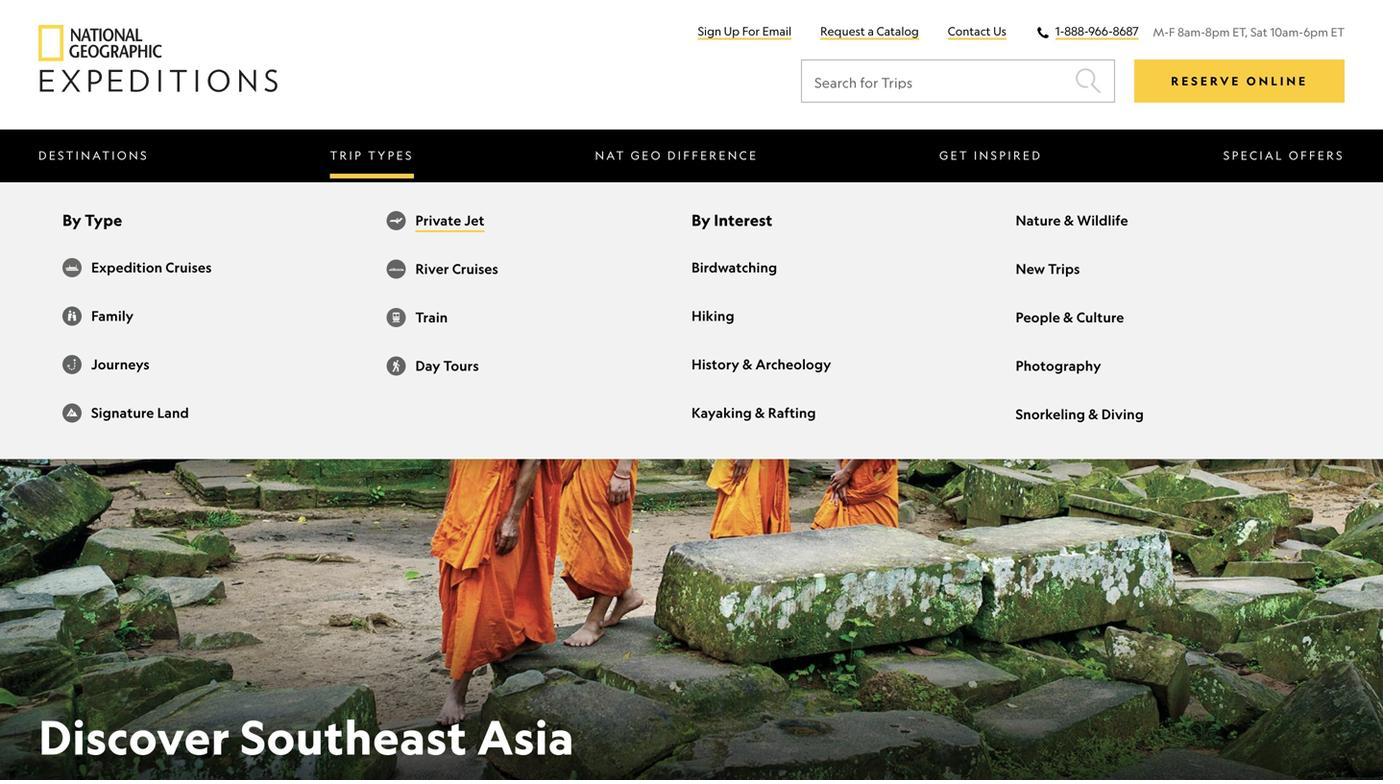 Task type: describe. For each thing, give the bounding box(es) containing it.
new trips link
[[1016, 248, 1231, 292]]

tours
[[443, 358, 479, 375]]

trip types
[[330, 148, 414, 162]]

signature
[[91, 405, 154, 422]]

day
[[415, 358, 440, 375]]

special offers link
[[1195, 130, 1374, 182]]

nat
[[595, 148, 626, 162]]

trips for asia trips
[[481, 211, 518, 226]]

difference
[[667, 148, 758, 162]]

by type
[[62, 210, 122, 230]]

new
[[1016, 261, 1045, 278]]

kayaking & rafting link
[[692, 392, 907, 437]]

sign
[[698, 24, 721, 38]]

river
[[415, 261, 449, 278]]

private jet link
[[387, 200, 602, 244]]

contact
[[948, 24, 991, 38]]

people & culture
[[1016, 309, 1124, 326]]

destinations button
[[10, 130, 178, 182]]

kayaking
[[692, 405, 752, 422]]

1-888-966-8687
[[1055, 24, 1139, 38]]

new trips
[[1016, 261, 1080, 278]]

snorkeling
[[1016, 406, 1085, 423]]

sign up for email link
[[698, 24, 792, 40]]

special offers
[[1224, 148, 1345, 162]]

expedition
[[91, 259, 163, 276]]

search icon image
[[1075, 66, 1103, 95]]

1 horizontal spatial destinations
[[321, 211, 421, 226]]

reserve online
[[1171, 74, 1308, 88]]

river cruises
[[415, 261, 498, 278]]

expedition cruises
[[91, 259, 212, 276]]

catalog
[[877, 24, 919, 38]]

contact us link
[[948, 24, 1006, 40]]

888-
[[1065, 24, 1088, 38]]

archeology
[[756, 356, 831, 373]]

et
[[1331, 25, 1345, 39]]

asia trips link
[[445, 211, 518, 227]]

nat geo difference
[[595, 148, 758, 162]]

& for kayaking
[[755, 405, 765, 422]]

discover
[[38, 708, 230, 767]]

1 horizontal spatial asia
[[477, 708, 575, 767]]

snorkeling & diving
[[1016, 406, 1144, 423]]

national geographic expeditions link
[[38, 211, 297, 227]]

kayaking & rafting
[[692, 405, 816, 422]]

chevron right icon image
[[429, 214, 437, 226]]

type
[[85, 210, 122, 230]]

offers
[[1289, 148, 1345, 162]]

nature & wildlife
[[1016, 212, 1128, 229]]

signature land
[[91, 405, 189, 422]]

trip
[[330, 148, 363, 162]]

asia trips
[[445, 211, 518, 226]]

request
[[820, 24, 865, 38]]

family
[[91, 308, 134, 325]]

day tours link
[[387, 345, 602, 389]]

rafting
[[768, 405, 816, 422]]

geo
[[631, 148, 663, 162]]

email
[[762, 24, 792, 38]]

hiking link
[[692, 295, 907, 340]]

nature & wildlife link
[[1016, 200, 1231, 244]]

history
[[692, 356, 740, 373]]

get inspired
[[939, 148, 1042, 162]]

6pm
[[1304, 25, 1328, 39]]



Task type: vqa. For each thing, say whether or not it's contained in the screenshot.
History & Archeology
yes



Task type: locate. For each thing, give the bounding box(es) containing it.
None field
[[801, 60, 1115, 103], [801, 60, 1115, 103], [801, 60, 1115, 103], [801, 60, 1115, 103]]

national geographic expeditions logo image
[[38, 25, 278, 92]]

a
[[868, 24, 874, 38]]

day tours
[[415, 358, 479, 375]]

2 by from the left
[[692, 210, 711, 230]]

& right history
[[742, 356, 753, 373]]

0 vertical spatial asia
[[445, 211, 477, 226]]

train link
[[387, 297, 602, 341]]

& right people
[[1063, 309, 1073, 326]]

for
[[742, 24, 760, 38]]

get inspired button
[[911, 130, 1071, 182]]

sat
[[1251, 25, 1268, 39]]

destinations inside popup button
[[38, 148, 149, 162]]

0 horizontal spatial trips
[[481, 211, 518, 226]]

reserve online link
[[1135, 60, 1345, 103]]

signature land link
[[62, 392, 278, 437]]

destinations left chevron right icon
[[321, 211, 421, 226]]

1-888-966-8687 link
[[1055, 24, 1139, 40]]

& left rafting
[[755, 405, 765, 422]]

f
[[1169, 25, 1175, 39]]

0 horizontal spatial destinations
[[38, 148, 149, 162]]

trips
[[481, 211, 518, 226], [1048, 261, 1080, 278]]

national geographic expeditions
[[38, 211, 297, 226]]

1 vertical spatial asia
[[477, 708, 575, 767]]

destinations link
[[321, 211, 421, 227]]

photography link
[[1016, 345, 1231, 389]]

trips inside main navigation menu bar
[[1048, 261, 1080, 278]]

culture
[[1076, 309, 1124, 326]]

private
[[415, 212, 461, 229]]

1 horizontal spatial trips
[[1048, 261, 1080, 278]]

et,
[[1233, 25, 1248, 39]]

1 vertical spatial destinations
[[321, 211, 421, 226]]

snorkeling & diving link
[[1016, 394, 1231, 438]]

by interest
[[692, 210, 773, 230]]

0 horizontal spatial cruises
[[165, 259, 212, 276]]

& left "diving"
[[1088, 406, 1099, 423]]

cruises right river
[[452, 261, 498, 278]]

expedition cruises link
[[62, 247, 278, 291]]

by for by interest
[[692, 210, 711, 230]]

national
[[38, 211, 110, 226]]

wildlife
[[1077, 212, 1128, 229]]

& for history
[[742, 356, 753, 373]]

birdwatching
[[692, 259, 777, 276]]

966-
[[1088, 24, 1113, 38]]

cruises up family link
[[165, 259, 212, 276]]

destinations up by type
[[38, 148, 149, 162]]

1-
[[1055, 24, 1065, 38]]

online
[[1247, 74, 1308, 88]]

1 horizontal spatial by
[[692, 210, 711, 230]]

& for snorkeling
[[1088, 406, 1099, 423]]

reserve
[[1171, 74, 1241, 88]]

trips for new trips
[[1048, 261, 1080, 278]]

& right nature
[[1064, 212, 1074, 229]]

private jet
[[415, 212, 485, 229]]

us
[[993, 24, 1006, 38]]

contact us
[[948, 24, 1006, 38]]

journeys
[[91, 356, 149, 373]]

1 horizontal spatial cruises
[[452, 261, 498, 278]]

main navigation menu bar
[[0, 130, 1383, 460]]

cruises for expedition cruises
[[165, 259, 212, 276]]

& for nature
[[1064, 212, 1074, 229]]

up
[[724, 24, 740, 38]]

journeys link
[[62, 344, 278, 388]]

land
[[157, 405, 189, 422]]

request a catalog
[[820, 24, 919, 38]]

family link
[[62, 295, 278, 340]]

&
[[1064, 212, 1074, 229], [1063, 309, 1073, 326], [742, 356, 753, 373], [755, 405, 765, 422], [1088, 406, 1099, 423]]

by left interest at the top right of page
[[692, 210, 711, 230]]

8pm
[[1205, 25, 1230, 39]]

expeditions
[[208, 211, 297, 226]]

people & culture link
[[1016, 297, 1231, 341]]

0 vertical spatial destinations
[[38, 148, 149, 162]]

photography
[[1016, 358, 1101, 375]]

nature
[[1016, 212, 1061, 229]]

1 vertical spatial trips
[[1048, 261, 1080, 278]]

inspired
[[974, 148, 1042, 162]]

river cruises link
[[387, 248, 602, 292]]

0 vertical spatial trips
[[481, 211, 518, 226]]

sign up for email
[[698, 24, 792, 38]]

discover southeast asia
[[38, 708, 575, 767]]

m-
[[1153, 25, 1169, 39]]

10am-
[[1270, 25, 1304, 39]]

request a catalog link
[[820, 24, 919, 40]]

history & archeology
[[692, 356, 831, 373]]

by
[[62, 210, 82, 230], [692, 210, 711, 230]]

discover southeast asia monks.jpg image
[[0, 182, 1383, 781]]

8687
[[1113, 24, 1139, 38]]

& for people
[[1063, 309, 1073, 326]]

history & archeology link
[[692, 344, 907, 388]]

special
[[1224, 148, 1284, 162]]

get
[[939, 148, 969, 162]]

1 by from the left
[[62, 210, 82, 230]]

types
[[368, 148, 414, 162]]

by for by type
[[62, 210, 82, 230]]

geographic
[[114, 211, 204, 226]]

people
[[1016, 309, 1060, 326]]

0 horizontal spatial by
[[62, 210, 82, 230]]

8am-
[[1178, 25, 1205, 39]]

None text field
[[801, 60, 1115, 103]]

southeast
[[240, 708, 467, 767]]

0 horizontal spatial asia
[[445, 211, 477, 226]]

trip types button
[[301, 130, 443, 182]]

train
[[415, 309, 448, 326]]

cruises for river cruises
[[452, 261, 498, 278]]

by left type
[[62, 210, 82, 230]]

diving
[[1102, 406, 1144, 423]]

m-f 8am-8pm et, sat 10am-6pm et
[[1153, 25, 1345, 39]]

birdwatching link
[[692, 247, 907, 291]]

jet
[[464, 212, 485, 229]]

nat geo difference button
[[566, 130, 787, 182]]

phone number image
[[1035, 25, 1051, 40]]

cruises
[[165, 259, 212, 276], [452, 261, 498, 278]]



